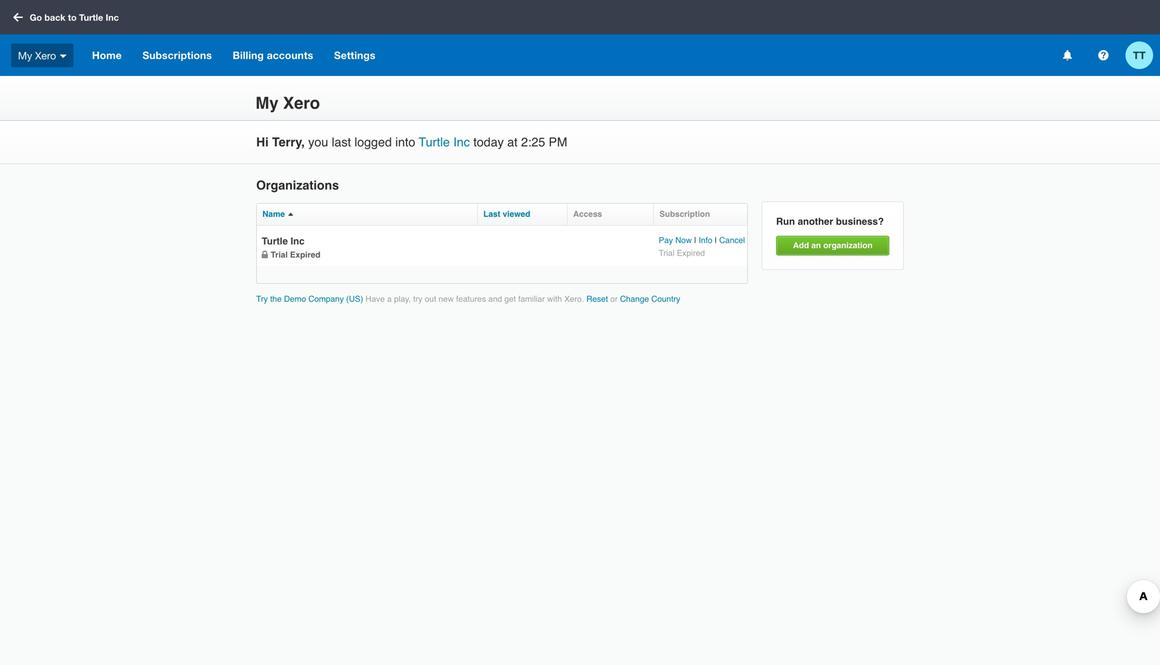 Task type: describe. For each thing, give the bounding box(es) containing it.
name link
[[263, 210, 285, 219]]

pay
[[659, 236, 674, 245]]

billing accounts link
[[222, 35, 324, 76]]

tt
[[1134, 49, 1147, 62]]

add an organization
[[794, 241, 873, 250]]

1 horizontal spatial xero
[[283, 94, 320, 113]]

run another business?
[[777, 216, 885, 227]]

country
[[652, 295, 681, 304]]

pm
[[549, 135, 568, 149]]

last
[[484, 210, 501, 219]]

2 horizontal spatial inc
[[454, 135, 470, 149]]

name
[[263, 210, 285, 219]]

info link
[[699, 236, 713, 245]]

the
[[270, 295, 282, 304]]

pay now link
[[659, 236, 692, 245]]

go
[[30, 12, 42, 23]]

access
[[574, 210, 603, 219]]

terry,
[[272, 135, 305, 149]]

back
[[45, 12, 65, 23]]

inc inside turtle inc trial expired
[[291, 236, 305, 247]]

my xero inside popup button
[[18, 49, 56, 61]]

you
[[308, 135, 329, 149]]

a
[[387, 295, 392, 304]]

subscription
[[660, 210, 711, 219]]

inc inside go back to turtle inc link
[[106, 12, 119, 23]]

hi
[[256, 135, 269, 149]]

an
[[812, 241, 822, 250]]

settings
[[334, 49, 376, 62]]

cancel link
[[720, 236, 746, 245]]

organization
[[824, 241, 873, 250]]

xero.
[[565, 295, 585, 304]]

svg image inside my xero popup button
[[60, 54, 67, 58]]

company
[[309, 295, 344, 304]]

now
[[676, 236, 692, 245]]

logged
[[355, 135, 392, 149]]

get
[[505, 295, 516, 304]]

change country link
[[620, 295, 681, 304]]

turtle inc link
[[419, 135, 470, 149]]

features
[[456, 295, 486, 304]]

familiar
[[519, 295, 545, 304]]

business?
[[837, 216, 885, 227]]

xero inside popup button
[[35, 49, 56, 61]]

organizations
[[256, 178, 339, 193]]

new
[[439, 295, 454, 304]]

add an organization link
[[777, 236, 890, 256]]

(us)
[[346, 295, 363, 304]]

play,
[[394, 295, 411, 304]]

subscriptions
[[143, 49, 212, 62]]

last
[[332, 135, 351, 149]]

trial inside "pay now | info | cancel trial expired"
[[659, 248, 675, 258]]

reset
[[587, 295, 608, 304]]

try
[[414, 295, 423, 304]]

my inside popup button
[[18, 49, 32, 61]]

info
[[699, 236, 713, 245]]



Task type: locate. For each thing, give the bounding box(es) containing it.
0 horizontal spatial my xero
[[18, 49, 56, 61]]

try the demo company (us) have a play, try out new features and get familiar with xero. reset or change country
[[256, 295, 681, 304]]

0 vertical spatial turtle
[[79, 12, 103, 23]]

0 horizontal spatial turtle
[[79, 12, 103, 23]]

turtle inside banner
[[79, 12, 103, 23]]

2:25
[[521, 135, 546, 149]]

1 horizontal spatial svg image
[[1064, 50, 1073, 60]]

turtle inc trial expired
[[262, 236, 321, 260]]

1 horizontal spatial |
[[715, 236, 717, 245]]

expired up try the demo company (us) link
[[290, 250, 321, 260]]

turtle inside turtle inc trial expired
[[262, 236, 288, 247]]

| left info at the right of the page
[[695, 236, 697, 245]]

my xero button
[[0, 35, 82, 76]]

to
[[68, 12, 77, 23]]

1 vertical spatial turtle
[[419, 135, 450, 149]]

0 horizontal spatial expired
[[290, 250, 321, 260]]

expired down now
[[677, 248, 705, 258]]

home
[[92, 49, 122, 62]]

and
[[489, 295, 502, 304]]

last viewed
[[484, 210, 531, 219]]

2 horizontal spatial turtle
[[419, 135, 450, 149]]

0 vertical spatial inc
[[106, 12, 119, 23]]

expired
[[677, 248, 705, 258], [290, 250, 321, 260]]

svg image left go at left
[[13, 13, 23, 22]]

turtle
[[79, 12, 103, 23], [419, 135, 450, 149], [262, 236, 288, 247]]

svg image
[[1064, 50, 1073, 60], [60, 54, 67, 58]]

1 vertical spatial svg image
[[1099, 50, 1109, 60]]

1 vertical spatial my xero
[[256, 94, 320, 113]]

subscriptions link
[[132, 35, 222, 76]]

my up 'hi'
[[256, 94, 279, 113]]

home link
[[82, 35, 132, 76]]

1 | from the left
[[695, 236, 697, 245]]

trial down pay
[[659, 248, 675, 258]]

1 horizontal spatial turtle
[[262, 236, 288, 247]]

xero up terry,
[[283, 94, 320, 113]]

tt button
[[1126, 35, 1161, 76]]

my
[[18, 49, 32, 61], [256, 94, 279, 113]]

turtle down name
[[262, 236, 288, 247]]

have
[[366, 295, 385, 304]]

expired inside turtle inc trial expired
[[290, 250, 321, 260]]

0 vertical spatial my xero
[[18, 49, 56, 61]]

billing accounts
[[233, 49, 314, 62]]

0 horizontal spatial inc
[[106, 12, 119, 23]]

another
[[798, 216, 834, 227]]

0 vertical spatial my
[[18, 49, 32, 61]]

trial inside turtle inc trial expired
[[271, 250, 288, 260]]

billing
[[233, 49, 264, 62]]

0 horizontal spatial svg image
[[13, 13, 23, 22]]

at
[[508, 135, 518, 149]]

run
[[777, 216, 796, 227]]

change
[[620, 295, 650, 304]]

try
[[256, 295, 268, 304]]

2 vertical spatial turtle
[[262, 236, 288, 247]]

into
[[396, 135, 416, 149]]

banner containing home
[[0, 0, 1161, 76]]

reset link
[[587, 295, 608, 304]]

last viewed link
[[484, 210, 531, 219]]

1 horizontal spatial expired
[[677, 248, 705, 258]]

2 vertical spatial inc
[[291, 236, 305, 247]]

inc up the home
[[106, 12, 119, 23]]

inc
[[106, 12, 119, 23], [454, 135, 470, 149], [291, 236, 305, 247]]

cancel
[[720, 236, 746, 245]]

1 horizontal spatial svg image
[[1099, 50, 1109, 60]]

0 vertical spatial svg image
[[13, 13, 23, 22]]

inc left today
[[454, 135, 470, 149]]

my xero down go at left
[[18, 49, 56, 61]]

trial
[[659, 248, 675, 258], [271, 250, 288, 260]]

0 horizontal spatial |
[[695, 236, 697, 245]]

inc down organizations
[[291, 236, 305, 247]]

1 horizontal spatial my
[[256, 94, 279, 113]]

| right info at the right of the page
[[715, 236, 717, 245]]

go back to turtle inc link
[[8, 5, 127, 30]]

out
[[425, 295, 437, 304]]

1 horizontal spatial my xero
[[256, 94, 320, 113]]

or
[[611, 295, 618, 304]]

today
[[474, 135, 504, 149]]

1 vertical spatial xero
[[283, 94, 320, 113]]

|
[[695, 236, 697, 245], [715, 236, 717, 245]]

my down go at left
[[18, 49, 32, 61]]

viewed
[[503, 210, 531, 219]]

xero down back
[[35, 49, 56, 61]]

0 horizontal spatial svg image
[[60, 54, 67, 58]]

demo
[[284, 295, 306, 304]]

settings button
[[324, 35, 386, 76]]

try the demo company (us) link
[[256, 295, 366, 304]]

expired inside "pay now | info | cancel trial expired"
[[677, 248, 705, 258]]

1 horizontal spatial trial
[[659, 248, 675, 258]]

svg image left tt at the top
[[1099, 50, 1109, 60]]

1 horizontal spatial inc
[[291, 236, 305, 247]]

accounts
[[267, 49, 314, 62]]

2 | from the left
[[715, 236, 717, 245]]

svg image inside go back to turtle inc link
[[13, 13, 23, 22]]

add
[[794, 241, 810, 250]]

0 vertical spatial xero
[[35, 49, 56, 61]]

hi terry, you last logged into turtle inc today at 2:25 pm
[[256, 135, 568, 149]]

xero
[[35, 49, 56, 61], [283, 94, 320, 113]]

0 horizontal spatial my
[[18, 49, 32, 61]]

with
[[548, 295, 562, 304]]

svg image
[[13, 13, 23, 22], [1099, 50, 1109, 60]]

1 vertical spatial inc
[[454, 135, 470, 149]]

1 vertical spatial my
[[256, 94, 279, 113]]

my xero
[[18, 49, 56, 61], [256, 94, 320, 113]]

turtle right into
[[419, 135, 450, 149]]

turtle right to
[[79, 12, 103, 23]]

0 horizontal spatial trial
[[271, 250, 288, 260]]

pay now | info | cancel trial expired
[[659, 236, 746, 258]]

banner
[[0, 0, 1161, 76]]

trial down name
[[271, 250, 288, 260]]

my xero up terry,
[[256, 94, 320, 113]]

0 horizontal spatial xero
[[35, 49, 56, 61]]

go back to turtle inc
[[30, 12, 119, 23]]



Task type: vqa. For each thing, say whether or not it's contained in the screenshot.
profile inside the Turn on your public profile to become listed in our user directory and become part of our growing community where you can ask and give advice to like-minded Xero users. You can also help improve Xero by suggesting and voting on new features for Xero.
no



